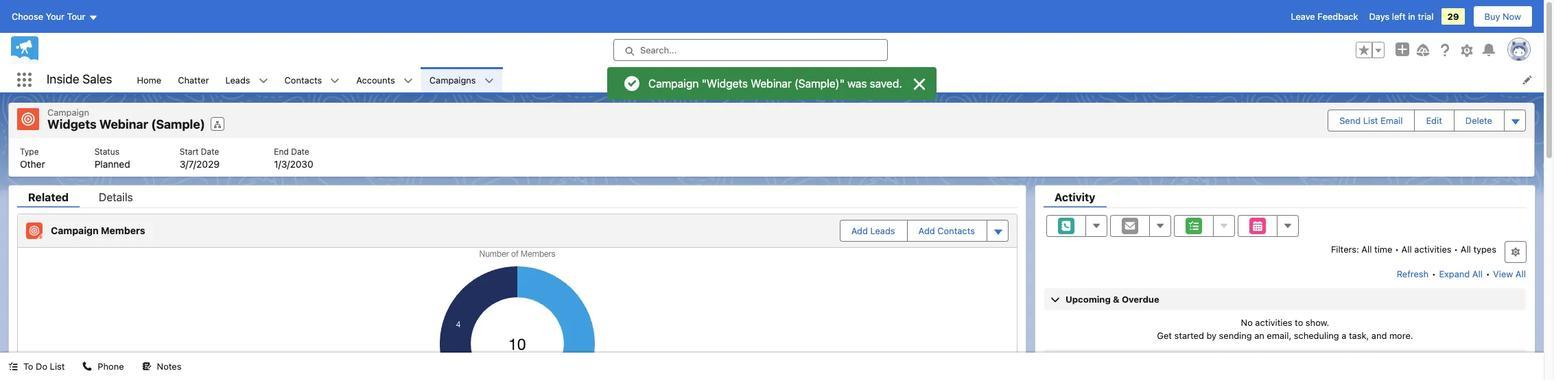 Task type: locate. For each thing, give the bounding box(es) containing it.
0 horizontal spatial webinar
[[99, 117, 148, 132]]

list inside send list email button
[[1364, 115, 1378, 126]]

campaign down related "link"
[[51, 225, 99, 237]]

end date 1/3/2030
[[274, 147, 313, 170]]

add
[[852, 225, 868, 236], [919, 225, 935, 236]]

0 vertical spatial (sample)
[[795, 78, 840, 90]]

0 horizontal spatial (sample)
[[151, 117, 205, 132]]

campaign down inside
[[47, 107, 89, 118]]

campaign for campaign
[[47, 107, 89, 118]]

(sample)
[[795, 78, 840, 90], [151, 117, 205, 132]]

start
[[180, 147, 199, 157]]

1 horizontal spatial (sample)
[[795, 78, 840, 90]]

all
[[1362, 244, 1372, 255], [1402, 244, 1412, 255], [1461, 244, 1471, 255], [1473, 269, 1483, 280], [1516, 269, 1526, 280]]

text default image
[[258, 76, 268, 86], [330, 76, 340, 86], [403, 76, 413, 86], [8, 363, 18, 372], [142, 363, 151, 372]]

upcoming & overdue button
[[1045, 289, 1526, 311]]

tour
[[67, 11, 85, 22]]

webinar up status
[[99, 117, 148, 132]]

0 vertical spatial list
[[1364, 115, 1378, 126]]

1 horizontal spatial activities
[[1415, 244, 1452, 255]]

0 vertical spatial leads
[[225, 74, 250, 85]]

list inside to do list button
[[50, 362, 65, 373]]

text default image left "accounts"
[[330, 76, 340, 86]]

your
[[46, 11, 65, 22]]

0 vertical spatial campaign
[[649, 78, 699, 90]]

0 horizontal spatial "
[[702, 78, 707, 90]]

widgets up status
[[47, 117, 97, 132]]

a
[[1342, 331, 1347, 342]]

choose
[[12, 11, 43, 22]]

filters: all time • all activities • all types
[[1331, 244, 1497, 255]]

types
[[1474, 244, 1497, 255]]

contacts inside list item
[[285, 74, 322, 85]]

started
[[1175, 331, 1204, 342]]

list for home "link" on the top of the page
[[9, 138, 1535, 177]]

sending
[[1219, 331, 1252, 342]]

0 horizontal spatial widgets
[[47, 117, 97, 132]]

2 date from the left
[[291, 147, 309, 157]]

left
[[1392, 11, 1406, 22]]

activities
[[1415, 244, 1452, 255], [1256, 317, 1293, 328]]

"
[[702, 78, 707, 90], [840, 78, 845, 90]]

delete button
[[1455, 110, 1504, 131]]

• right time
[[1395, 244, 1399, 255]]

inside
[[47, 72, 79, 87]]

to
[[1295, 317, 1304, 328]]

campaign members
[[51, 225, 145, 237]]

all right expand at right
[[1473, 269, 1483, 280]]

text default image inside the leads list item
[[258, 76, 268, 86]]

date up 3/7/2029
[[201, 147, 219, 157]]

text default image inside to do list button
[[8, 363, 18, 372]]

1 horizontal spatial widgets
[[707, 78, 748, 90]]

list right send
[[1364, 115, 1378, 126]]

1 vertical spatial list
[[9, 138, 1535, 177]]

filters:
[[1331, 244, 1359, 255]]

list containing home
[[129, 67, 1544, 93]]

scheduling
[[1294, 331, 1340, 342]]

group
[[1356, 42, 1385, 58]]

2 vertical spatial campaign
[[51, 225, 99, 237]]

type other
[[20, 147, 45, 170]]

0 vertical spatial list
[[129, 67, 1544, 93]]

leads left add contacts
[[871, 225, 895, 236]]

(sample) up start
[[151, 117, 205, 132]]

trial
[[1418, 11, 1434, 22]]

• left expand at right
[[1432, 269, 1436, 280]]

widgets down search... button
[[707, 78, 748, 90]]

campaigns link
[[421, 67, 484, 93]]

refresh • expand all • view all
[[1397, 269, 1526, 280]]

activities up refresh button
[[1415, 244, 1452, 255]]

text default image left notes
[[142, 363, 151, 372]]

no activities to show. get started by sending an email, scheduling a task, and more.
[[1157, 317, 1414, 342]]

date for 1/3/2030
[[291, 147, 309, 157]]

contacts
[[285, 74, 322, 85], [938, 225, 975, 236]]

start date 3/7/2029
[[180, 147, 220, 170]]

0 vertical spatial widgets
[[707, 78, 748, 90]]

1 vertical spatial campaign
[[47, 107, 89, 118]]

1 add from the left
[[852, 225, 868, 236]]

feedback
[[1318, 11, 1359, 22]]

campaign inside success alert dialog
[[649, 78, 699, 90]]

an
[[1255, 331, 1265, 342]]

2 add from the left
[[919, 225, 935, 236]]

add contacts button
[[908, 221, 986, 241]]

end
[[274, 147, 289, 157]]

1 " from the left
[[702, 78, 707, 90]]

upcoming & overdue
[[1066, 294, 1160, 305]]

1 horizontal spatial webinar
[[751, 78, 792, 90]]

planned
[[95, 158, 130, 170]]

refresh button
[[1396, 263, 1430, 285]]

1 vertical spatial contacts
[[938, 225, 975, 236]]

text default image right "accounts"
[[403, 76, 413, 86]]

text default image left contacts link
[[258, 76, 268, 86]]

search... button
[[614, 39, 888, 61]]

1 vertical spatial widgets
[[47, 117, 97, 132]]

email
[[1381, 115, 1403, 126]]

1 horizontal spatial "
[[840, 78, 845, 90]]

" left was
[[840, 78, 845, 90]]

0 horizontal spatial activities
[[1256, 317, 1293, 328]]

send list email
[[1340, 115, 1403, 126]]

webinar inside success alert dialog
[[751, 78, 792, 90]]

to do list
[[23, 362, 65, 373]]

saved.
[[870, 78, 902, 90]]

campaign members link
[[51, 225, 151, 237]]

text default image inside contacts list item
[[330, 76, 340, 86]]

date inside start date 3/7/2029
[[201, 147, 219, 157]]

leave feedback
[[1291, 11, 1359, 22]]

1 vertical spatial leads
[[871, 225, 895, 236]]

0 horizontal spatial contacts
[[285, 74, 322, 85]]

overdue
[[1122, 294, 1160, 305]]

1 date from the left
[[201, 147, 219, 157]]

leads right chatter link
[[225, 74, 250, 85]]

" down search... button
[[702, 78, 707, 90]]

days
[[1370, 11, 1390, 22]]

add for add leads
[[852, 225, 868, 236]]

all left time
[[1362, 244, 1372, 255]]

0 vertical spatial webinar
[[751, 78, 792, 90]]

list right do
[[50, 362, 65, 373]]

view all link
[[1493, 263, 1527, 285]]

refresh
[[1397, 269, 1429, 280]]

chatter link
[[170, 67, 217, 93]]

inside sales
[[47, 72, 112, 87]]

activities up 'email,'
[[1256, 317, 1293, 328]]

text default image inside the accounts list item
[[403, 76, 413, 86]]

members
[[101, 225, 145, 237]]

1 vertical spatial activities
[[1256, 317, 1293, 328]]

0 horizontal spatial list
[[50, 362, 65, 373]]

1 horizontal spatial add
[[919, 225, 935, 236]]

campaign down search...
[[649, 78, 699, 90]]

widgets inside success alert dialog
[[707, 78, 748, 90]]

1 horizontal spatial contacts
[[938, 225, 975, 236]]

text default image for leads
[[258, 76, 268, 86]]

date inside 'end date 1/3/2030'
[[291, 147, 309, 157]]

1 vertical spatial list
[[50, 362, 65, 373]]

date
[[201, 147, 219, 157], [291, 147, 309, 157]]

all right view
[[1516, 269, 1526, 280]]

to do list button
[[0, 353, 73, 381]]

notes button
[[134, 353, 190, 381]]

1 horizontal spatial leads
[[871, 225, 895, 236]]

0 horizontal spatial date
[[201, 147, 219, 157]]

webinar down search... button
[[751, 78, 792, 90]]

leads list item
[[217, 67, 276, 93]]

0 vertical spatial contacts
[[285, 74, 322, 85]]

0 horizontal spatial add
[[852, 225, 868, 236]]

list containing other
[[9, 138, 1535, 177]]

all left types
[[1461, 244, 1471, 255]]

text default image inside notes button
[[142, 363, 151, 372]]

(sample) left was
[[795, 78, 840, 90]]

list
[[129, 67, 1544, 93], [9, 138, 1535, 177]]

widgets
[[707, 78, 748, 90], [47, 117, 97, 132]]

activities inside no activities to show. get started by sending an email, scheduling a task, and more.
[[1256, 317, 1293, 328]]

all right time
[[1402, 244, 1412, 255]]

list
[[1364, 115, 1378, 126], [50, 362, 65, 373]]

date up the 1/3/2030
[[291, 147, 309, 157]]

home link
[[129, 67, 170, 93]]

now
[[1503, 11, 1522, 22]]

1 horizontal spatial list
[[1364, 115, 1378, 126]]

0 horizontal spatial leads
[[225, 74, 250, 85]]

webinar
[[751, 78, 792, 90], [99, 117, 148, 132]]

home
[[137, 74, 161, 85]]

contacts inside button
[[938, 225, 975, 236]]

0 vertical spatial activities
[[1415, 244, 1452, 255]]

• left view
[[1486, 269, 1490, 280]]

text default image left 'to'
[[8, 363, 18, 372]]

get
[[1157, 331, 1172, 342]]

1 horizontal spatial date
[[291, 147, 309, 157]]



Task type: describe. For each thing, give the bounding box(es) containing it.
2 " from the left
[[840, 78, 845, 90]]

days left in trial
[[1370, 11, 1434, 22]]

details link
[[88, 191, 144, 208]]

details
[[99, 191, 133, 203]]

text default image
[[83, 363, 92, 372]]

3/7/2029
[[180, 158, 220, 170]]

type
[[20, 147, 39, 157]]

no
[[1241, 317, 1253, 328]]

status planned
[[95, 147, 130, 170]]

and
[[1372, 331, 1387, 342]]

edit
[[1426, 115, 1442, 126]]

list for leave feedback link
[[129, 67, 1544, 93]]

email,
[[1267, 331, 1292, 342]]

buy now
[[1485, 11, 1522, 22]]

• up expand at right
[[1454, 244, 1459, 255]]

related
[[28, 191, 69, 203]]

sales
[[82, 72, 112, 87]]

chatter
[[178, 74, 209, 85]]

add for add contacts
[[919, 225, 935, 236]]

buy
[[1485, 11, 1501, 22]]

buy now button
[[1473, 5, 1533, 27]]

time
[[1375, 244, 1393, 255]]

by
[[1207, 331, 1217, 342]]

1 vertical spatial webinar
[[99, 117, 148, 132]]

delete
[[1466, 115, 1493, 126]]

expand
[[1439, 269, 1470, 280]]

campaign for campaign members
[[51, 225, 99, 237]]

accounts list item
[[348, 67, 421, 93]]

contacts link
[[276, 67, 330, 93]]

text default image for accounts
[[403, 76, 413, 86]]

leave feedback link
[[1291, 11, 1359, 22]]

expand all button
[[1439, 263, 1484, 285]]

widgets webinar (sample)
[[47, 117, 205, 132]]

leads inside button
[[871, 225, 895, 236]]

status
[[95, 147, 119, 157]]

leave
[[1291, 11, 1315, 22]]

leads inside list item
[[225, 74, 250, 85]]

more.
[[1390, 331, 1414, 342]]

other
[[20, 158, 45, 170]]

add leads button
[[841, 221, 906, 241]]

notes
[[157, 362, 181, 373]]

contacts list item
[[276, 67, 348, 93]]

show.
[[1306, 317, 1330, 328]]

leads link
[[217, 67, 258, 93]]

to
[[23, 362, 33, 373]]

large image
[[911, 76, 928, 93]]

send list email button
[[1329, 110, 1414, 131]]

campaigns list item
[[421, 67, 502, 93]]

in
[[1408, 11, 1416, 22]]

1/3/2030
[[274, 158, 313, 170]]

accounts
[[356, 74, 395, 85]]

edit button
[[1415, 110, 1453, 131]]

was
[[848, 78, 867, 90]]

success alert dialog
[[607, 67, 937, 100]]

phone button
[[74, 353, 132, 381]]

choose your tour
[[12, 11, 85, 22]]

campaigns
[[430, 74, 476, 85]]

29
[[1448, 11, 1459, 22]]

phone
[[98, 362, 124, 373]]

view
[[1494, 269, 1514, 280]]

send
[[1340, 115, 1361, 126]]

text default image for contacts
[[330, 76, 340, 86]]

campaign " widgets webinar (sample) " was saved.
[[649, 78, 902, 90]]

task,
[[1349, 331, 1369, 342]]

choose your tour button
[[11, 5, 98, 27]]

related link
[[17, 191, 80, 208]]

upcoming
[[1066, 294, 1111, 305]]

campaign for campaign " widgets webinar (sample) " was saved.
[[649, 78, 699, 90]]

activity
[[1055, 191, 1096, 203]]

add contacts
[[919, 225, 975, 236]]

add leads
[[852, 225, 895, 236]]

&
[[1113, 294, 1120, 305]]

(sample) inside success alert dialog
[[795, 78, 840, 90]]

search...
[[640, 45, 677, 56]]

date for 3/7/2029
[[201, 147, 219, 157]]

1 vertical spatial (sample)
[[151, 117, 205, 132]]

activity link
[[1044, 191, 1107, 208]]



Task type: vqa. For each thing, say whether or not it's contained in the screenshot.
the leftmost text default icon
yes



